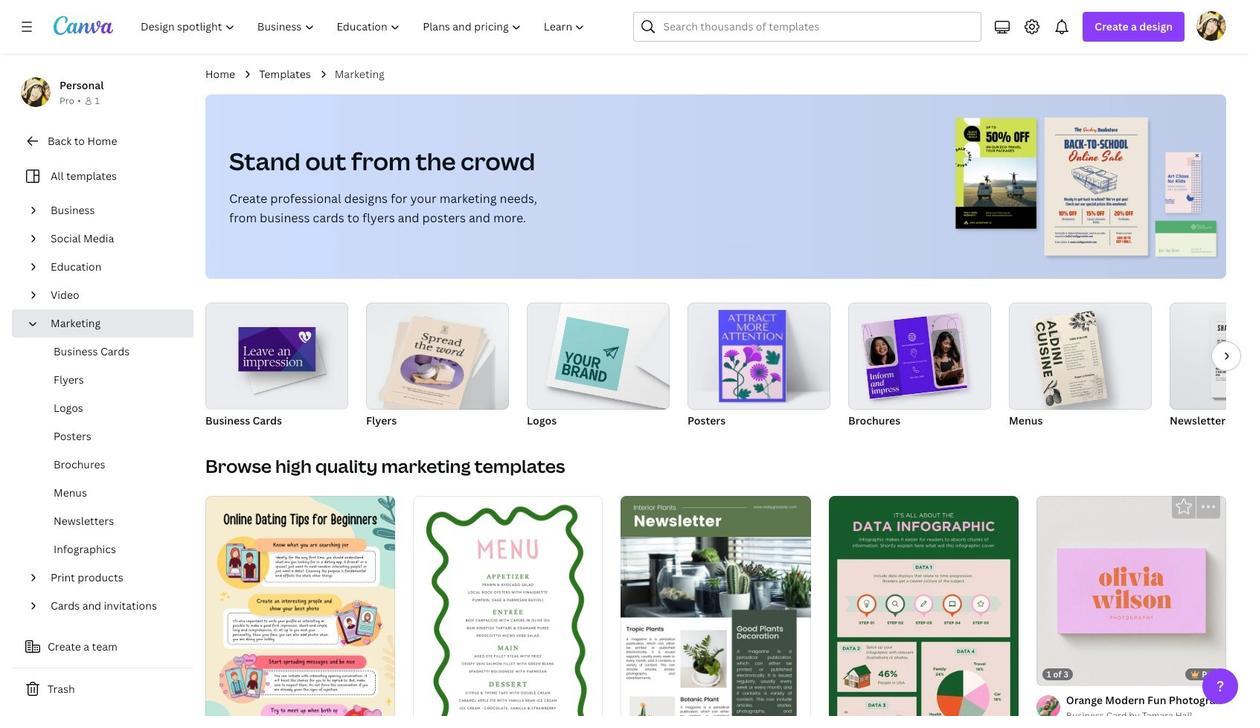 Task type: describe. For each thing, give the bounding box(es) containing it.
green pink trendy scalloped wavy dinner party menu image
[[413, 497, 603, 717]]

stand out from the crowd image
[[950, 95, 1227, 279]]

stephanie aranda image
[[1197, 11, 1227, 41]]

interior plants dark green simple newsletter template image
[[621, 497, 811, 717]]

green modern informational data infographic image
[[829, 497, 1019, 717]]



Task type: vqa. For each thing, say whether or not it's contained in the screenshot.
the Search search box
yes



Task type: locate. For each thing, give the bounding box(es) containing it.
newsletter image
[[1170, 303, 1251, 410], [1212, 315, 1251, 398]]

brochure image
[[849, 303, 992, 410], [862, 313, 968, 400]]

menu image
[[1009, 303, 1152, 410], [1032, 311, 1108, 408]]

flyer image
[[366, 303, 509, 410], [386, 316, 482, 415]]

logo image
[[527, 303, 670, 410], [555, 317, 630, 392]]

top level navigation element
[[131, 12, 598, 42]]

business card image
[[205, 303, 348, 410], [239, 327, 316, 372]]

Search search field
[[664, 13, 972, 41]]

None search field
[[634, 12, 982, 42]]

poster image
[[688, 303, 831, 410], [719, 310, 786, 403]]

online dating tips for beginners flyer image
[[205, 497, 395, 717]]



